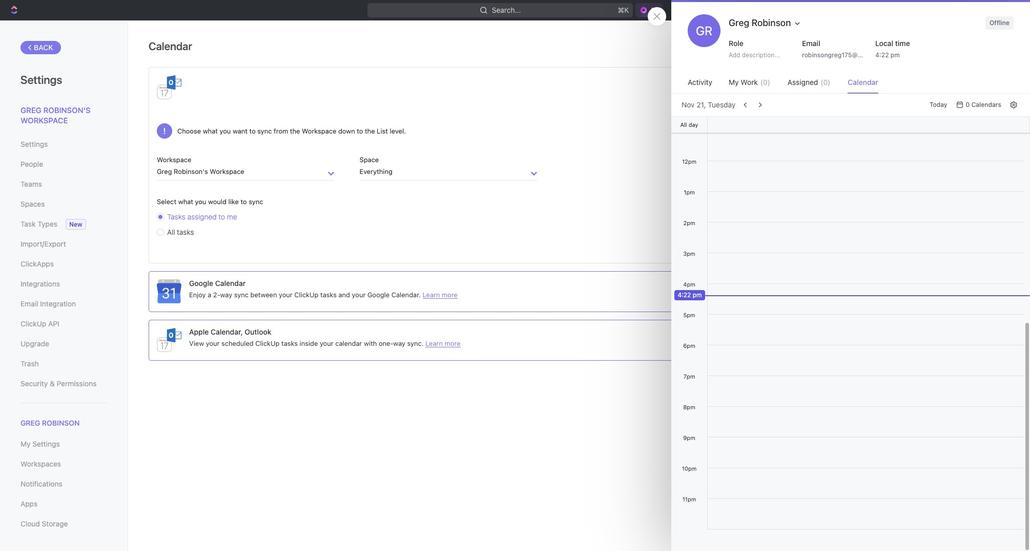 Task type: vqa. For each thing, say whether or not it's contained in the screenshot.
'email' in Email Integration link
yes



Task type: describe. For each thing, give the bounding box(es) containing it.
me
[[227, 213, 237, 221]]

notifications link
[[20, 476, 107, 494]]

cloud
[[20, 520, 40, 529]]

settings link
[[20, 136, 107, 153]]

select what you would like to sync
[[157, 198, 263, 206]]

1 vertical spatial calendar
[[848, 78, 878, 87]]

apps
[[20, 500, 38, 509]]

tasks
[[167, 213, 185, 221]]

3pm
[[683, 251, 695, 257]]

activity
[[688, 78, 712, 87]]

spaces link
[[20, 196, 107, 213]]

workspace inside settings element
[[20, 116, 68, 125]]

choose
[[177, 127, 201, 135]]

choose what you want to sync from the workspace down to the list level.
[[177, 127, 406, 135]]

and
[[339, 291, 350, 299]]

10pm
[[682, 466, 697, 473]]

time
[[895, 39, 910, 48]]

0 vertical spatial greg robinson
[[729, 17, 791, 28]]

google calendar enjoy a 2-way sync between your clickup tasks and your google calendar. learn more
[[189, 279, 458, 299]]

9pm
[[683, 435, 695, 442]]

your right view
[[206, 340, 220, 348]]

nov 21, tuesday
[[682, 100, 736, 109]]

more for apple calendar, outlook
[[445, 340, 460, 348]]

0 vertical spatial tasks
[[177, 228, 194, 237]]

greg up role
[[729, 17, 749, 28]]

clickup inside apple calendar, outlook view your scheduled clickup tasks inside your calendar with one-way sync. learn more
[[255, 340, 280, 348]]

save
[[965, 86, 985, 97]]

tasks inside apple calendar, outlook view your scheduled clickup tasks inside your calendar with one-way sync. learn more
[[281, 340, 298, 348]]

new inside new 'button'
[[957, 6, 972, 14]]

workspace left down
[[302, 127, 336, 135]]

trash
[[20, 360, 39, 368]]

description...
[[742, 51, 780, 59]]

permissions
[[57, 380, 97, 388]]

nov 21, tuesday button
[[682, 100, 736, 109]]

integrations link
[[20, 276, 107, 293]]

greg up 'settings' link
[[20, 106, 41, 115]]

my settings
[[20, 440, 60, 449]]

0 horizontal spatial calendar
[[149, 40, 192, 52]]

task
[[20, 220, 36, 229]]

calendars
[[971, 101, 1001, 109]]

to right down
[[357, 127, 363, 135]]

1 vertical spatial 4:22
[[678, 292, 691, 299]]

scheduled
[[221, 340, 254, 348]]

new button
[[943, 2, 978, 18]]

you for would
[[195, 198, 206, 206]]

email for email integration
[[20, 300, 38, 309]]

today button
[[925, 99, 951, 111]]

role add description...
[[729, 39, 780, 59]]

security & permissions
[[20, 380, 97, 388]]

integration
[[40, 300, 76, 309]]

add for account
[[950, 287, 964, 296]]

clickapps
[[20, 260, 54, 269]]

greg inside greg robinson's workspace 'dropdown button'
[[157, 168, 172, 176]]

learn for google calendar
[[423, 291, 440, 299]]

apps link
[[20, 496, 107, 514]]

enjoy
[[189, 291, 206, 299]]

types
[[38, 220, 57, 229]]

0 vertical spatial sync
[[257, 127, 272, 135]]

teams link
[[20, 176, 107, 193]]

0 vertical spatial robinson
[[752, 17, 791, 28]]

apple calendar, outlook view your scheduled clickup tasks inside your calendar with one-way sync. learn more
[[189, 328, 460, 348]]

0 vertical spatial upgrade
[[904, 6, 934, 14]]

all day
[[680, 121, 698, 128]]

security & permissions link
[[20, 376, 107, 393]]

tasks inside google calendar enjoy a 2-way sync between your clickup tasks and your google calendar. learn more
[[320, 291, 337, 299]]

0 horizontal spatial pm
[[693, 292, 702, 299]]

calendar inside google calendar enjoy a 2-way sync between your clickup tasks and your google calendar. learn more
[[215, 279, 246, 288]]

greg robinson's workspace button
[[157, 168, 334, 181]]

robinson's inside 'dropdown button'
[[174, 168, 208, 176]]

0 vertical spatial settings
[[20, 73, 62, 87]]

import/export link
[[20, 236, 107, 253]]

task types
[[20, 220, 57, 229]]

local
[[875, 39, 893, 48]]

back link
[[20, 41, 61, 54]]

2 vertical spatial settings
[[32, 440, 60, 449]]

sync for what
[[249, 198, 263, 206]]

calendar,
[[211, 328, 243, 336]]

your right between
[[279, 291, 293, 299]]

sync.
[[407, 340, 424, 348]]

+
[[944, 287, 948, 296]]

8pm
[[683, 404, 695, 411]]

all tasks
[[167, 228, 194, 237]]

greg up my settings
[[20, 419, 40, 428]]

learn more link for apple calendar, outlook
[[425, 340, 460, 348]]

spaces
[[20, 200, 45, 209]]

today
[[930, 101, 947, 109]]

clickup api
[[20, 320, 59, 328]]

day
[[689, 121, 698, 128]]

to right the want
[[249, 127, 256, 135]]

cancel button
[[870, 75, 947, 108]]

1 vertical spatial settings
[[20, 140, 48, 149]]

cancel
[[894, 86, 923, 97]]

5pm
[[683, 312, 695, 319]]

robinsongreg175@gmail.com
[[802, 51, 888, 59]]

api
[[48, 320, 59, 328]]

1pm
[[684, 189, 695, 196]]

outlook
[[245, 328, 271, 336]]

pm inside local time 4:22 pm
[[891, 51, 900, 59]]

email integration link
[[20, 296, 107, 313]]

greg robinson's workspace inside settings element
[[20, 106, 91, 125]]

way inside google calendar enjoy a 2-way sync between your clickup tasks and your google calendar. learn more
[[220, 291, 232, 299]]

role
[[729, 39, 744, 48]]

you for want
[[220, 127, 231, 135]]

1 (0) from the left
[[760, 78, 770, 87]]

people
[[20, 160, 43, 169]]

all for all day
[[680, 121, 687, 128]]

my for my work (0)
[[729, 78, 739, 87]]

4:22 inside local time 4:22 pm
[[875, 51, 889, 59]]

clickup inside settings element
[[20, 320, 46, 328]]

2pm
[[683, 220, 695, 227]]

ai
[[650, 6, 657, 14]]



Task type: locate. For each thing, give the bounding box(es) containing it.
(0) right assigned
[[821, 78, 830, 87]]

1 horizontal spatial calendar
[[215, 279, 246, 288]]

email inside email robinsongreg175@gmail.com
[[802, 39, 820, 48]]

clickup left api at the left of the page
[[20, 320, 46, 328]]

add for description...
[[729, 51, 740, 59]]

what for choose
[[203, 127, 218, 135]]

workspace
[[20, 116, 68, 125], [302, 127, 336, 135], [157, 156, 191, 164], [210, 168, 244, 176]]

2 horizontal spatial clickup
[[294, 291, 318, 299]]

one-
[[379, 340, 393, 348]]

1 vertical spatial new
[[69, 221, 82, 229]]

what right choose
[[203, 127, 218, 135]]

0 vertical spatial upgrade link
[[890, 3, 939, 17]]

my settings link
[[20, 436, 107, 454]]

add
[[729, 51, 740, 59], [950, 287, 964, 296]]

upgrade up time on the right top
[[904, 6, 934, 14]]

1 vertical spatial more
[[445, 340, 460, 348]]

settings up workspaces
[[32, 440, 60, 449]]

robinson's inside settings element
[[43, 106, 91, 115]]

email for email robinsongreg175@gmail.com
[[802, 39, 820, 48]]

1 horizontal spatial greg robinson
[[729, 17, 791, 28]]

0 horizontal spatial upgrade link
[[20, 336, 107, 353]]

way right a
[[220, 291, 232, 299]]

11pm
[[682, 497, 696, 503]]

add down role
[[729, 51, 740, 59]]

google left calendar.
[[367, 291, 390, 299]]

all down tasks
[[167, 228, 175, 237]]

workspaces link
[[20, 456, 107, 474]]

1 horizontal spatial all
[[680, 121, 687, 128]]

clickup left and
[[294, 291, 318, 299]]

everything button
[[360, 168, 537, 181]]

inside
[[300, 340, 318, 348]]

clickup inside google calendar enjoy a 2-way sync between your clickup tasks and your google calendar. learn more
[[294, 291, 318, 299]]

1 vertical spatial robinson
[[42, 419, 80, 428]]

cloud storage
[[20, 520, 68, 529]]

2 vertical spatial calendar
[[215, 279, 246, 288]]

0 vertical spatial robinson's
[[43, 106, 91, 115]]

0 horizontal spatial the
[[290, 127, 300, 135]]

1 horizontal spatial way
[[393, 340, 405, 348]]

nov
[[682, 100, 695, 109]]

workspace up 'settings' link
[[20, 116, 68, 125]]

1 vertical spatial all
[[167, 228, 175, 237]]

your right and
[[352, 291, 366, 299]]

1 vertical spatial my
[[20, 440, 31, 449]]

0 horizontal spatial 4:22
[[678, 292, 691, 299]]

upgrade link
[[890, 3, 939, 17], [20, 336, 107, 353]]

email integration
[[20, 300, 76, 309]]

from
[[274, 127, 288, 135]]

upgrade inside settings element
[[20, 340, 49, 348]]

1 horizontal spatial new
[[957, 6, 972, 14]]

teams
[[20, 180, 42, 189]]

0 vertical spatial google
[[189, 279, 213, 288]]

tasks assigned to me
[[167, 213, 237, 221]]

learn more link for google calendar
[[423, 291, 458, 299]]

1 vertical spatial way
[[393, 340, 405, 348]]

4:22
[[875, 51, 889, 59], [678, 292, 691, 299]]

more for google calendar
[[442, 291, 458, 299]]

0 vertical spatial 4:22
[[875, 51, 889, 59]]

0 horizontal spatial clickup
[[20, 320, 46, 328]]

clickup down outlook
[[255, 340, 280, 348]]

greg robinson inside settings element
[[20, 419, 80, 428]]

1 vertical spatial learn
[[425, 340, 443, 348]]

1 horizontal spatial upgrade link
[[890, 3, 939, 17]]

0 vertical spatial way
[[220, 291, 232, 299]]

1 vertical spatial pm
[[693, 292, 702, 299]]

0 horizontal spatial email
[[20, 300, 38, 309]]

calendar
[[335, 340, 362, 348]]

tuesday
[[708, 100, 736, 109]]

greg robinson's workspace up select what you would like to sync
[[157, 168, 244, 176]]

settings up people
[[20, 140, 48, 149]]

0 vertical spatial greg robinson's workspace
[[20, 106, 91, 125]]

workspace up like
[[210, 168, 244, 176]]

what
[[203, 127, 218, 135], [178, 198, 193, 206]]

workspaces
[[20, 460, 61, 469]]

more
[[442, 291, 458, 299], [445, 340, 460, 348]]

workspace inside 'dropdown button'
[[210, 168, 244, 176]]

robinson's up select what you would like to sync
[[174, 168, 208, 176]]

search...
[[492, 6, 521, 14]]

security
[[20, 380, 48, 388]]

sync
[[257, 127, 272, 135], [249, 198, 263, 206], [234, 291, 249, 299]]

greg robinson's workspace inside greg robinson's workspace 'dropdown button'
[[157, 168, 244, 176]]

clickup
[[294, 291, 318, 299], [20, 320, 46, 328], [255, 340, 280, 348]]

1 horizontal spatial pm
[[891, 51, 900, 59]]

robinson up role add description...
[[752, 17, 791, 28]]

&
[[50, 380, 55, 388]]

pm down time on the right top
[[891, 51, 900, 59]]

cloud storage link
[[20, 516, 107, 534]]

upgrade link up time on the right top
[[890, 3, 939, 17]]

0 vertical spatial my
[[729, 78, 739, 87]]

⌘k
[[618, 6, 629, 14]]

learn
[[423, 291, 440, 299], [425, 340, 443, 348]]

1 horizontal spatial 4:22
[[875, 51, 889, 59]]

4:22 down the "local"
[[875, 51, 889, 59]]

workspace down the !
[[157, 156, 191, 164]]

my inside settings element
[[20, 440, 31, 449]]

sync for calendar
[[234, 291, 249, 299]]

0 horizontal spatial robinson's
[[43, 106, 91, 115]]

1 horizontal spatial tasks
[[281, 340, 298, 348]]

1 vertical spatial add
[[950, 287, 964, 296]]

to
[[249, 127, 256, 135], [357, 127, 363, 135], [241, 198, 247, 206], [219, 213, 225, 221]]

learn more link right sync.
[[425, 340, 460, 348]]

more right calendar.
[[442, 291, 458, 299]]

pm down "4pm" at the bottom of page
[[693, 292, 702, 299]]

0 vertical spatial email
[[802, 39, 820, 48]]

0 vertical spatial you
[[220, 127, 231, 135]]

your right inside
[[320, 340, 333, 348]]

assigned (0)
[[788, 78, 830, 87]]

greg robinson's workspace up 'settings' link
[[20, 106, 91, 125]]

space
[[360, 156, 379, 164]]

ai button
[[635, 3, 663, 17]]

(0) right work
[[760, 78, 770, 87]]

0 calendars
[[966, 101, 1001, 109]]

0 vertical spatial calendar
[[149, 40, 192, 52]]

1 vertical spatial you
[[195, 198, 206, 206]]

learn right sync.
[[425, 340, 443, 348]]

add description... button
[[725, 49, 792, 61]]

you up assigned
[[195, 198, 206, 206]]

tasks left inside
[[281, 340, 298, 348]]

way inside apple calendar, outlook view your scheduled clickup tasks inside your calendar with one-way sync. learn more
[[393, 340, 405, 348]]

0 horizontal spatial new
[[69, 221, 82, 229]]

sync left from
[[257, 127, 272, 135]]

0 horizontal spatial all
[[167, 228, 175, 237]]

learn right calendar.
[[423, 291, 440, 299]]

1 vertical spatial greg robinson's workspace
[[157, 168, 244, 176]]

0 horizontal spatial upgrade
[[20, 340, 49, 348]]

all for all tasks
[[167, 228, 175, 237]]

all left day
[[680, 121, 687, 128]]

tasks left and
[[320, 291, 337, 299]]

6pm
[[683, 343, 695, 350]]

apple
[[189, 328, 209, 336]]

1 vertical spatial upgrade
[[20, 340, 49, 348]]

0 horizontal spatial way
[[220, 291, 232, 299]]

1 horizontal spatial (0)
[[821, 78, 830, 87]]

1 horizontal spatial google
[[367, 291, 390, 299]]

would
[[208, 198, 226, 206]]

0 horizontal spatial greg robinson's workspace
[[20, 106, 91, 125]]

learn more link right calendar.
[[423, 291, 458, 299]]

1 vertical spatial robinson's
[[174, 168, 208, 176]]

tasks down tasks
[[177, 228, 194, 237]]

like
[[228, 198, 239, 206]]

greg
[[729, 17, 749, 28], [20, 106, 41, 115], [157, 168, 172, 176], [20, 419, 40, 428]]

offline
[[990, 19, 1010, 27]]

2 horizontal spatial calendar
[[848, 78, 878, 87]]

pm
[[891, 51, 900, 59], [693, 292, 702, 299]]

email up clickup api
[[20, 300, 38, 309]]

2 vertical spatial clickup
[[255, 340, 280, 348]]

view
[[189, 340, 204, 348]]

you
[[220, 127, 231, 135], [195, 198, 206, 206]]

email up robinsongreg175@gmail.com at the right of page
[[802, 39, 820, 48]]

upgrade
[[904, 6, 934, 14], [20, 340, 49, 348]]

your
[[279, 291, 293, 299], [352, 291, 366, 299], [206, 340, 220, 348], [320, 340, 333, 348]]

my left work
[[729, 78, 739, 87]]

settings
[[20, 73, 62, 87], [20, 140, 48, 149], [32, 440, 60, 449]]

1 vertical spatial learn more link
[[425, 340, 460, 348]]

more right sync.
[[445, 340, 460, 348]]

add inside role add description...
[[729, 51, 740, 59]]

0
[[966, 101, 970, 109]]

settings down back link
[[20, 73, 62, 87]]

level.
[[390, 127, 406, 135]]

back
[[34, 43, 53, 52]]

sync inside google calendar enjoy a 2-way sync between your clickup tasks and your google calendar. learn more
[[234, 291, 249, 299]]

assigned
[[788, 78, 818, 87]]

1 horizontal spatial greg robinson's workspace
[[157, 168, 244, 176]]

more inside google calendar enjoy a 2-way sync between your clickup tasks and your google calendar. learn more
[[442, 291, 458, 299]]

everything
[[360, 168, 392, 176]]

2 vertical spatial sync
[[234, 291, 249, 299]]

1 the from the left
[[290, 127, 300, 135]]

1 vertical spatial google
[[367, 291, 390, 299]]

0 vertical spatial more
[[442, 291, 458, 299]]

clickapps link
[[20, 256, 107, 273]]

down
[[338, 127, 355, 135]]

work
[[741, 78, 758, 87]]

what up tasks
[[178, 198, 193, 206]]

1 horizontal spatial email
[[802, 39, 820, 48]]

email inside settings element
[[20, 300, 38, 309]]

the right from
[[290, 127, 300, 135]]

1 horizontal spatial what
[[203, 127, 218, 135]]

1 vertical spatial greg robinson
[[20, 419, 80, 428]]

tasks
[[177, 228, 194, 237], [320, 291, 337, 299], [281, 340, 298, 348]]

add right +
[[950, 287, 964, 296]]

email robinsongreg175@gmail.com
[[802, 39, 888, 59]]

(0)
[[760, 78, 770, 87], [821, 78, 830, 87]]

0 vertical spatial learn
[[423, 291, 440, 299]]

1 horizontal spatial add
[[950, 287, 964, 296]]

1 vertical spatial tasks
[[320, 291, 337, 299]]

to left me at the top left
[[219, 213, 225, 221]]

more inside apple calendar, outlook view your scheduled clickup tasks inside your calendar with one-way sync. learn more
[[445, 340, 460, 348]]

notifications
[[20, 480, 62, 489]]

clickup api link
[[20, 316, 107, 333]]

learn for apple calendar, outlook
[[425, 340, 443, 348]]

0 horizontal spatial (0)
[[760, 78, 770, 87]]

0 vertical spatial add
[[729, 51, 740, 59]]

1 horizontal spatial the
[[365, 127, 375, 135]]

0 vertical spatial what
[[203, 127, 218, 135]]

between
[[250, 291, 277, 299]]

1 vertical spatial what
[[178, 198, 193, 206]]

0 vertical spatial learn more link
[[423, 291, 458, 299]]

my for my settings
[[20, 440, 31, 449]]

upgrade link down clickup api link at the bottom left
[[20, 336, 107, 353]]

2 (0) from the left
[[821, 78, 830, 87]]

1 horizontal spatial clickup
[[255, 340, 280, 348]]

learn inside google calendar enjoy a 2-way sync between your clickup tasks and your google calendar. learn more
[[423, 291, 440, 299]]

!
[[163, 127, 166, 136]]

settings element
[[0, 20, 128, 552]]

greg robinson up my settings
[[20, 419, 80, 428]]

1 vertical spatial upgrade link
[[20, 336, 107, 353]]

2 vertical spatial tasks
[[281, 340, 298, 348]]

learn inside apple calendar, outlook view your scheduled clickup tasks inside your calendar with one-way sync. learn more
[[425, 340, 443, 348]]

email
[[802, 39, 820, 48], [20, 300, 38, 309]]

to right like
[[241, 198, 247, 206]]

1 vertical spatial clickup
[[20, 320, 46, 328]]

0 horizontal spatial tasks
[[177, 228, 194, 237]]

my up workspaces
[[20, 440, 31, 449]]

0 horizontal spatial what
[[178, 198, 193, 206]]

0 vertical spatial all
[[680, 121, 687, 128]]

select
[[157, 198, 176, 206]]

assigned
[[187, 213, 217, 221]]

a
[[208, 291, 211, 299]]

0 horizontal spatial greg robinson
[[20, 419, 80, 428]]

1 horizontal spatial robinson
[[752, 17, 791, 28]]

robinson inside settings element
[[42, 419, 80, 428]]

robinson's up 'settings' link
[[43, 106, 91, 115]]

want
[[233, 127, 248, 135]]

trash link
[[20, 356, 107, 373]]

greg robinson's workspace
[[20, 106, 91, 125], [157, 168, 244, 176]]

0 horizontal spatial my
[[20, 440, 31, 449]]

0 horizontal spatial robinson
[[42, 419, 80, 428]]

1 vertical spatial email
[[20, 300, 38, 309]]

people link
[[20, 156, 107, 173]]

robinson up my settings link
[[42, 419, 80, 428]]

google up enjoy
[[189, 279, 213, 288]]

2 horizontal spatial tasks
[[320, 291, 337, 299]]

greg robinson up role add description...
[[729, 17, 791, 28]]

0 horizontal spatial google
[[189, 279, 213, 288]]

0 horizontal spatial add
[[729, 51, 740, 59]]

1 horizontal spatial upgrade
[[904, 6, 934, 14]]

7pm
[[683, 374, 695, 380]]

my work (0)
[[729, 78, 770, 87]]

you left the want
[[220, 127, 231, 135]]

1 horizontal spatial robinson's
[[174, 168, 208, 176]]

what for select
[[178, 198, 193, 206]]

1 horizontal spatial you
[[220, 127, 231, 135]]

1 vertical spatial sync
[[249, 198, 263, 206]]

robinson
[[752, 17, 791, 28], [42, 419, 80, 428]]

greg up select
[[157, 168, 172, 176]]

1 horizontal spatial my
[[729, 78, 739, 87]]

4:22 down "4pm" at the bottom of page
[[678, 292, 691, 299]]

upgrade down clickup api
[[20, 340, 49, 348]]

2 the from the left
[[365, 127, 375, 135]]

2-
[[213, 291, 220, 299]]

way left sync.
[[393, 340, 405, 348]]

the left list
[[365, 127, 375, 135]]

sync right like
[[249, 198, 263, 206]]

import/export
[[20, 240, 66, 249]]

new inside settings element
[[69, 221, 82, 229]]

0 horizontal spatial you
[[195, 198, 206, 206]]

0 vertical spatial new
[[957, 6, 972, 14]]

sync left between
[[234, 291, 249, 299]]

0 vertical spatial pm
[[891, 51, 900, 59]]



